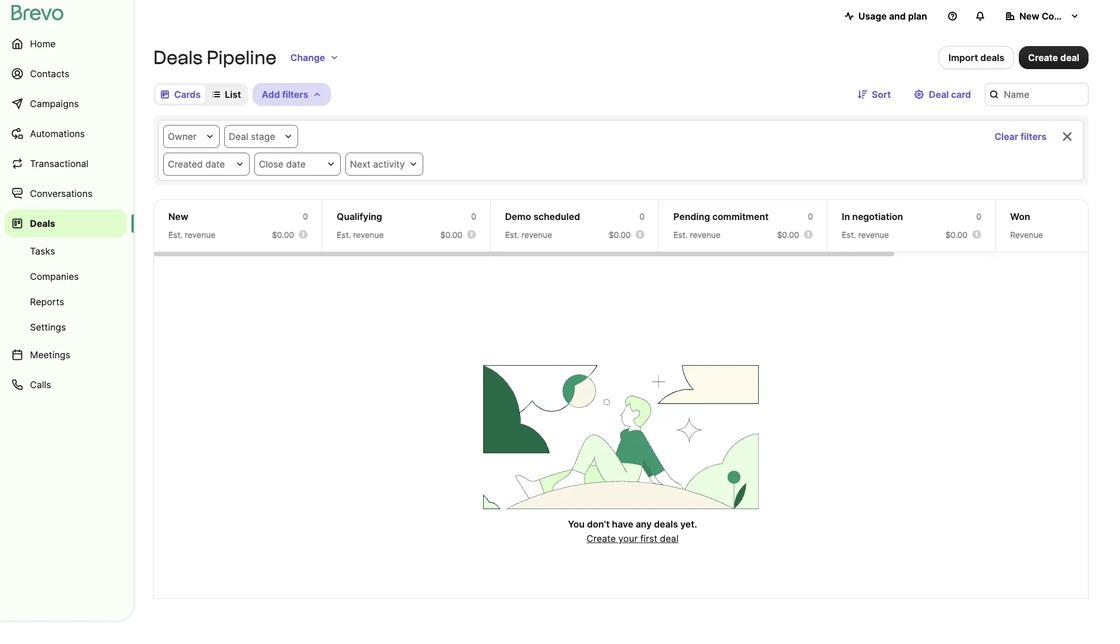 Task type: locate. For each thing, give the bounding box(es) containing it.
1 horizontal spatial create
[[1029, 52, 1059, 63]]

est. for new
[[168, 230, 183, 240]]

0 left demo
[[471, 212, 476, 222]]

est. revenue for pending commitment
[[674, 230, 721, 240]]

deal down company
[[1061, 52, 1080, 63]]

plan
[[908, 10, 928, 22]]

created date
[[168, 159, 225, 170]]

settings
[[30, 322, 66, 333]]

deal
[[1061, 52, 1080, 63], [660, 534, 679, 545]]

1 0 from the left
[[303, 212, 308, 222]]

revenue
[[185, 230, 216, 240], [353, 230, 384, 240], [522, 230, 552, 240], [690, 230, 721, 240], [859, 230, 889, 240]]

1 horizontal spatial deals
[[981, 52, 1005, 63]]

1 vertical spatial deal
[[229, 131, 248, 142]]

create inside you don't have any deals yet. create your first deal
[[587, 534, 616, 545]]

new
[[1020, 10, 1040, 22], [168, 211, 188, 223]]

5 $0.00 from the left
[[946, 230, 968, 240]]

cards
[[174, 89, 201, 100]]

change
[[290, 52, 325, 63]]

1 horizontal spatial deals
[[153, 47, 203, 69]]

deal inside button
[[1061, 52, 1080, 63]]

usage and plan
[[859, 10, 928, 22]]

qualifying
[[337, 211, 382, 223]]

create
[[1029, 52, 1059, 63], [587, 534, 616, 545]]

est. revenue for in negotiation
[[842, 230, 889, 240]]

list button
[[208, 85, 246, 104]]

3 $0.00 from the left
[[609, 230, 631, 240]]

4 est. from the left
[[674, 230, 688, 240]]

2 est. from the left
[[337, 230, 351, 240]]

deal left stage
[[229, 131, 248, 142]]

companies
[[30, 271, 79, 283]]

deal left card
[[929, 89, 949, 100]]

deal inside popup button
[[229, 131, 248, 142]]

$0.00 for pending commitment
[[777, 230, 799, 240]]

filters right clear
[[1021, 131, 1047, 142]]

0 horizontal spatial deal
[[229, 131, 248, 142]]

0 for in negotiation
[[977, 212, 982, 222]]

create up name search field
[[1029, 52, 1059, 63]]

0 horizontal spatial create
[[587, 534, 616, 545]]

add filters
[[262, 89, 308, 100]]

0 vertical spatial deal
[[929, 89, 949, 100]]

new down created at the left of page
[[168, 211, 188, 223]]

est. for qualifying
[[337, 230, 351, 240]]

4 $0.00 from the left
[[777, 230, 799, 240]]

5 est. revenue from the left
[[842, 230, 889, 240]]

transactional
[[30, 158, 88, 170]]

1 $0.00 from the left
[[272, 230, 294, 240]]

3 est. revenue from the left
[[505, 230, 552, 240]]

1 date from the left
[[205, 159, 225, 170]]

0 vertical spatial new
[[1020, 10, 1040, 22]]

automations
[[30, 128, 85, 140]]

campaigns link
[[5, 90, 127, 118]]

est.
[[168, 230, 183, 240], [337, 230, 351, 240], [505, 230, 520, 240], [674, 230, 688, 240], [842, 230, 856, 240]]

4 0 from the left
[[808, 212, 813, 222]]

3 revenue from the left
[[522, 230, 552, 240]]

date for created date
[[205, 159, 225, 170]]

0 vertical spatial create
[[1029, 52, 1059, 63]]

date inside popup button
[[286, 159, 306, 170]]

est. revenue
[[168, 230, 216, 240], [337, 230, 384, 240], [505, 230, 552, 240], [674, 230, 721, 240], [842, 230, 889, 240]]

deals up tasks
[[30, 218, 55, 230]]

stage
[[251, 131, 275, 142]]

list
[[225, 89, 241, 100]]

4 revenue from the left
[[690, 230, 721, 240]]

commitment
[[713, 211, 769, 223]]

$0.00 for qualifying
[[441, 230, 463, 240]]

filters
[[282, 89, 308, 100], [1021, 131, 1047, 142]]

meetings
[[30, 350, 70, 361]]

sort button
[[849, 83, 900, 106]]

created
[[168, 159, 203, 170]]

tasks link
[[5, 240, 127, 263]]

deals for deals
[[30, 218, 55, 230]]

deal
[[929, 89, 949, 100], [229, 131, 248, 142]]

0 vertical spatial deals
[[153, 47, 203, 69]]

date
[[205, 159, 225, 170], [286, 159, 306, 170]]

1 horizontal spatial new
[[1020, 10, 1040, 22]]

1 revenue from the left
[[185, 230, 216, 240]]

deals link
[[5, 210, 127, 238]]

campaigns
[[30, 98, 79, 110]]

4 est. revenue from the left
[[674, 230, 721, 240]]

deals right import
[[981, 52, 1005, 63]]

deal stage button
[[224, 125, 298, 148]]

1 est. revenue from the left
[[168, 230, 216, 240]]

0 left in
[[808, 212, 813, 222]]

deals
[[981, 52, 1005, 63], [654, 519, 678, 531]]

date right created at the left of page
[[205, 159, 225, 170]]

deals right any
[[654, 519, 678, 531]]

next activity button
[[346, 153, 423, 176]]

in negotiation
[[842, 211, 903, 223]]

Name search field
[[985, 83, 1089, 106]]

create inside button
[[1029, 52, 1059, 63]]

won
[[1011, 211, 1031, 223]]

2 0 from the left
[[471, 212, 476, 222]]

1 horizontal spatial deal
[[1061, 52, 1080, 63]]

deal right first
[[660, 534, 679, 545]]

est. for demo scheduled
[[505, 230, 520, 240]]

0 for new
[[303, 212, 308, 222]]

3 0 from the left
[[640, 212, 645, 222]]

2 date from the left
[[286, 159, 306, 170]]

0 vertical spatial filters
[[282, 89, 308, 100]]

1 vertical spatial new
[[168, 211, 188, 223]]

1 vertical spatial deals
[[654, 519, 678, 531]]

0 vertical spatial deal
[[1061, 52, 1080, 63]]

1 vertical spatial create
[[587, 534, 616, 545]]

first
[[641, 534, 658, 545]]

0 horizontal spatial deals
[[654, 519, 678, 531]]

activity
[[373, 159, 405, 170]]

revenue for in negotiation
[[859, 230, 889, 240]]

1 est. from the left
[[168, 230, 183, 240]]

date right "close"
[[286, 159, 306, 170]]

create down don't
[[587, 534, 616, 545]]

filters right add
[[282, 89, 308, 100]]

0 vertical spatial deals
[[981, 52, 1005, 63]]

2 revenue from the left
[[353, 230, 384, 240]]

3 est. from the left
[[505, 230, 520, 240]]

contacts link
[[5, 60, 127, 88]]

0 horizontal spatial deals
[[30, 218, 55, 230]]

filters for clear filters
[[1021, 131, 1047, 142]]

0 left won
[[977, 212, 982, 222]]

0 horizontal spatial date
[[205, 159, 225, 170]]

settings link
[[5, 316, 127, 339]]

created date button
[[163, 153, 250, 176]]

5 0 from the left
[[977, 212, 982, 222]]

0 horizontal spatial deal
[[660, 534, 679, 545]]

1 horizontal spatial deal
[[929, 89, 949, 100]]

new left company
[[1020, 10, 1040, 22]]

0 horizontal spatial filters
[[282, 89, 308, 100]]

5 revenue from the left
[[859, 230, 889, 240]]

clear filters
[[995, 131, 1047, 142]]

0 left pending
[[640, 212, 645, 222]]

deals for deals pipeline
[[153, 47, 203, 69]]

your
[[619, 534, 638, 545]]

5 est. from the left
[[842, 230, 856, 240]]

0 horizontal spatial new
[[168, 211, 188, 223]]

1 vertical spatial deal
[[660, 534, 679, 545]]

1 horizontal spatial date
[[286, 159, 306, 170]]

add
[[262, 89, 280, 100]]

add filters button
[[253, 83, 331, 106]]

est. for pending commitment
[[674, 230, 688, 240]]

2 est. revenue from the left
[[337, 230, 384, 240]]

import deals
[[949, 52, 1005, 63]]

2 $0.00 from the left
[[441, 230, 463, 240]]

scheduled
[[534, 211, 580, 223]]

demo
[[505, 211, 531, 223]]

card
[[951, 89, 971, 100]]

0 down close date popup button
[[303, 212, 308, 222]]

deals inside "link"
[[30, 218, 55, 230]]

1 vertical spatial filters
[[1021, 131, 1047, 142]]

deal inside 'button'
[[929, 89, 949, 100]]

$0.00 for demo scheduled
[[609, 230, 631, 240]]

deal for deal stage
[[229, 131, 248, 142]]

new inside button
[[1020, 10, 1040, 22]]

1 vertical spatial deals
[[30, 218, 55, 230]]

create deal button
[[1019, 46, 1089, 69]]

calls
[[30, 380, 51, 391]]

1 horizontal spatial filters
[[1021, 131, 1047, 142]]

reports
[[30, 296, 64, 308]]

date inside popup button
[[205, 159, 225, 170]]

clear
[[995, 131, 1019, 142]]

deals up 'cards' "button"
[[153, 47, 203, 69]]

revenue for new
[[185, 230, 216, 240]]



Task type: vqa. For each thing, say whether or not it's contained in the screenshot.
the bottommost All categories
no



Task type: describe. For each thing, give the bounding box(es) containing it.
tasks
[[30, 246, 55, 257]]

you
[[568, 519, 585, 531]]

pending commitment
[[674, 211, 769, 223]]

meetings link
[[5, 341, 127, 369]]

import
[[949, 52, 979, 63]]

don't
[[587, 519, 610, 531]]

deals pipeline
[[153, 47, 277, 69]]

companies link
[[5, 265, 127, 288]]

change button
[[281, 46, 348, 69]]

new for new company
[[1020, 10, 1040, 22]]

home link
[[5, 30, 127, 58]]

filters for add filters
[[282, 89, 308, 100]]

est. revenue for demo scheduled
[[505, 230, 552, 240]]

usage
[[859, 10, 887, 22]]

deal card
[[929, 89, 971, 100]]

0 for demo scheduled
[[640, 212, 645, 222]]

any
[[636, 519, 652, 531]]

deal stage
[[229, 131, 275, 142]]

owner button
[[163, 125, 220, 148]]

you don't have any deals yet. create your first deal
[[568, 519, 697, 545]]

next activity
[[350, 159, 405, 170]]

est. revenue for new
[[168, 230, 216, 240]]

usage and plan button
[[836, 5, 937, 28]]

clear filters button
[[986, 125, 1056, 148]]

reports link
[[5, 291, 127, 314]]

create deal
[[1029, 52, 1080, 63]]

pipeline
[[207, 47, 277, 69]]

date for close date
[[286, 159, 306, 170]]

have
[[612, 519, 634, 531]]

new for new
[[168, 211, 188, 223]]

close date button
[[254, 153, 341, 176]]

est. for in negotiation
[[842, 230, 856, 240]]

revenue for demo scheduled
[[522, 230, 552, 240]]

owner
[[168, 131, 197, 142]]

revenue for qualifying
[[353, 230, 384, 240]]

deals inside button
[[981, 52, 1005, 63]]

yet.
[[681, 519, 697, 531]]

transactional link
[[5, 150, 127, 178]]

home
[[30, 38, 56, 50]]

pending
[[674, 211, 710, 223]]

close
[[259, 159, 284, 170]]

contacts
[[30, 68, 69, 80]]

and
[[889, 10, 906, 22]]

revenue
[[1011, 230, 1043, 240]]

0 for pending commitment
[[808, 212, 813, 222]]

deal card button
[[905, 83, 981, 106]]

conversations link
[[5, 180, 127, 208]]

in
[[842, 211, 850, 223]]

new company button
[[997, 5, 1089, 28]]

revenue for pending commitment
[[690, 230, 721, 240]]

new company
[[1020, 10, 1085, 22]]

close date
[[259, 159, 306, 170]]

$0.00 for new
[[272, 230, 294, 240]]

automations link
[[5, 120, 127, 148]]

$0.00 for in negotiation
[[946, 230, 968, 240]]

negotiation
[[853, 211, 903, 223]]

cards button
[[156, 85, 205, 104]]

0 for qualifying
[[471, 212, 476, 222]]

import deals button
[[939, 46, 1015, 69]]

deal inside you don't have any deals yet. create your first deal
[[660, 534, 679, 545]]

company
[[1042, 10, 1085, 22]]

deals inside you don't have any deals yet. create your first deal
[[654, 519, 678, 531]]

conversations
[[30, 188, 93, 200]]

create your first deal link
[[587, 534, 679, 545]]

next
[[350, 159, 371, 170]]

calls link
[[5, 371, 127, 399]]

sort
[[872, 89, 891, 100]]

deal for deal card
[[929, 89, 949, 100]]

est. revenue for qualifying
[[337, 230, 384, 240]]

demo scheduled
[[505, 211, 580, 223]]



